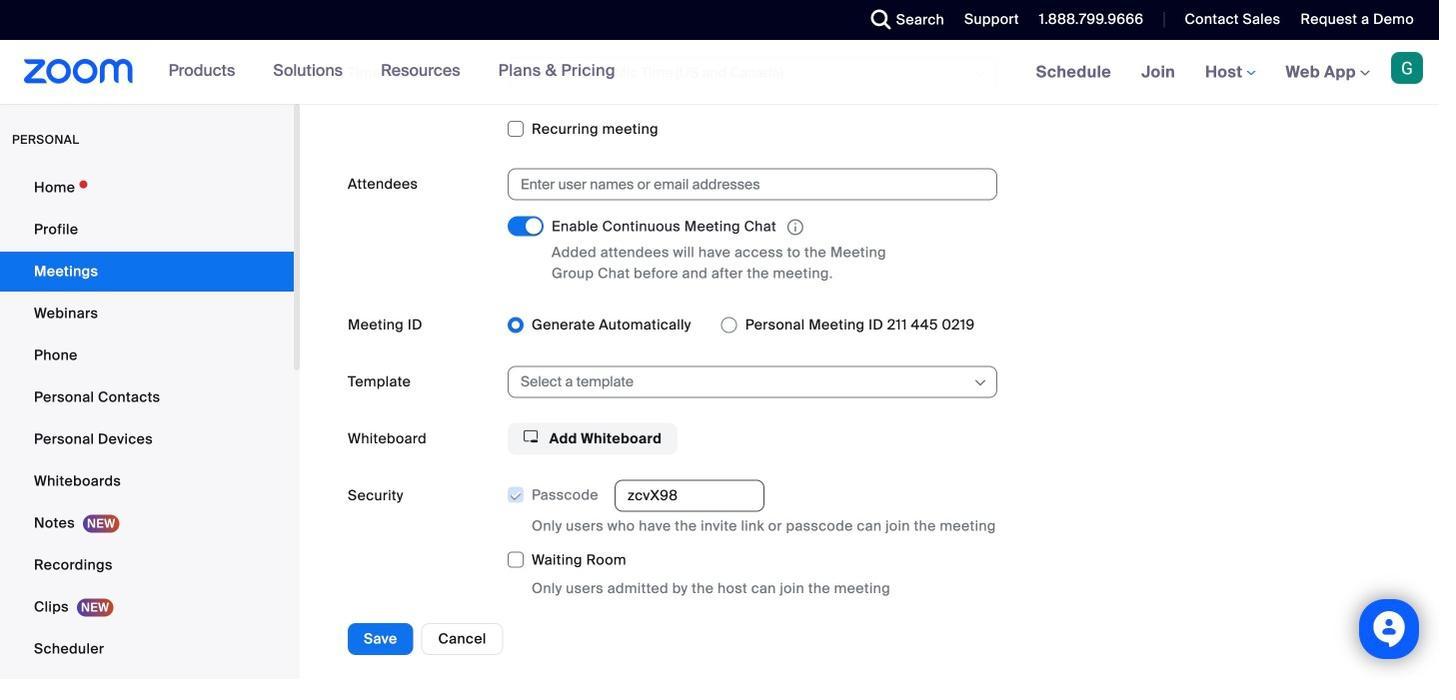 Task type: vqa. For each thing, say whether or not it's contained in the screenshot.
learn more about Enable Continuous Meeting Chat IMAGE
yes



Task type: locate. For each thing, give the bounding box(es) containing it.
group
[[507, 480, 1391, 600]]

application
[[552, 216, 931, 238]]

None text field
[[615, 480, 765, 512]]

add whiteboard image
[[524, 430, 538, 444]]

option group
[[508, 309, 1391, 341]]

banner
[[0, 40, 1439, 105]]

Persistent Chat, enter email address,Enter user names or email addresses text field
[[521, 169, 966, 199]]

personal menu menu
[[0, 168, 294, 680]]

profile picture image
[[1391, 52, 1423, 84]]



Task type: describe. For each thing, give the bounding box(es) containing it.
meetings navigation
[[1021, 40, 1439, 105]]

zoom logo image
[[24, 59, 134, 84]]

learn more about enable continuous meeting chat image
[[781, 218, 809, 236]]

select meeting template text field
[[521, 367, 971, 397]]

product information navigation
[[154, 40, 631, 104]]



